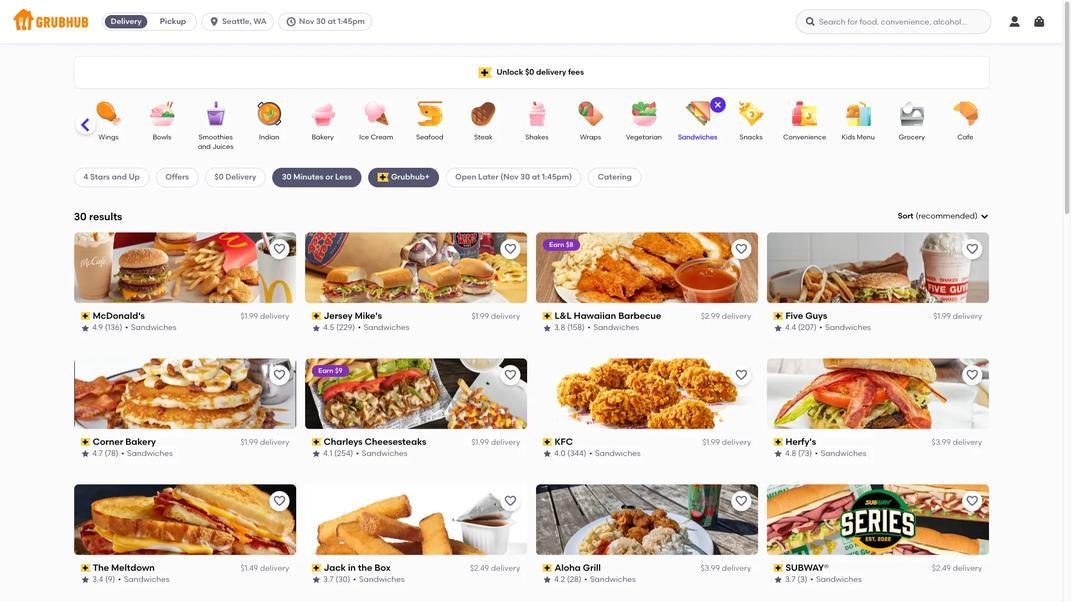 Task type: locate. For each thing, give the bounding box(es) containing it.
• sandwiches for l&l hawaiian barbecue
[[588, 323, 639, 333]]

charleys cheesesteaks logo image
[[305, 359, 527, 429]]

save this restaurant image for corner bakery
[[273, 369, 286, 382]]

bakery down the bakery image
[[312, 133, 334, 141]]

earn for l&l hawaiian barbecue
[[549, 241, 564, 249]]

subscription pass image left corner
[[81, 438, 90, 446]]

1 vertical spatial and
[[112, 173, 127, 182]]

and inside smoothies and juices
[[198, 143, 211, 151]]

star icon image left 4.2
[[543, 576, 551, 585]]

0 horizontal spatial $3.99
[[701, 564, 720, 573]]

sandwiches for mcdonald's
[[131, 323, 177, 333]]

0 horizontal spatial grubhub plus flag logo image
[[377, 173, 389, 182]]

subscription pass image left herfy's
[[773, 438, 783, 446]]

0 horizontal spatial $3.99 delivery
[[701, 564, 751, 573]]

save this restaurant image
[[273, 369, 286, 382], [734, 369, 748, 382], [273, 495, 286, 508], [503, 495, 517, 508], [734, 495, 748, 508]]

save this restaurant button for subway®
[[962, 491, 982, 511]]

None field
[[898, 211, 989, 222]]

• sandwiches down corner bakery
[[121, 449, 173, 459]]

• sandwiches down guys in the right of the page
[[819, 323, 871, 333]]

• right "(254)"
[[356, 449, 359, 459]]

• sandwiches for charleys cheesesteaks
[[356, 449, 407, 459]]

1 horizontal spatial at
[[532, 173, 540, 182]]

(3)
[[797, 575, 808, 585]]

aloha
[[555, 563, 581, 573]]

pickup
[[160, 17, 186, 26]]

$1.49
[[241, 564, 258, 573]]

1 horizontal spatial 3.7
[[785, 575, 796, 585]]

at left 1:45pm)
[[532, 173, 540, 182]]

save this restaurant button for aloha grill
[[731, 491, 751, 511]]

$1.99 delivery
[[241, 312, 289, 321], [472, 312, 520, 321], [933, 312, 982, 321], [241, 438, 289, 447], [472, 438, 520, 447], [702, 438, 751, 447]]

five guys logo image
[[767, 233, 989, 303]]

1 vertical spatial earn
[[318, 367, 333, 375]]

4 stars and up
[[83, 173, 140, 182]]

corner bakery
[[93, 437, 156, 447]]

sandwiches down mcdonald's
[[131, 323, 177, 333]]

3.7 for subway®
[[785, 575, 796, 585]]

wings
[[99, 133, 118, 141]]

subscription pass image for aloha grill
[[543, 564, 552, 572]]

star icon image left the 4.8
[[773, 450, 782, 459]]

$1.99 delivery for kfc
[[702, 438, 751, 447]]

0 vertical spatial delivery
[[111, 17, 142, 26]]

save this restaurant button for herfy's
[[962, 365, 982, 385]]

up
[[129, 173, 140, 182]]

30
[[316, 17, 326, 26], [282, 173, 292, 182], [520, 173, 530, 182], [74, 210, 87, 223]]

0 vertical spatial grubhub plus flag logo image
[[479, 67, 492, 78]]

delivery
[[536, 67, 566, 77], [260, 312, 289, 321], [491, 312, 520, 321], [722, 312, 751, 321], [953, 312, 982, 321], [260, 438, 289, 447], [491, 438, 520, 447], [722, 438, 751, 447], [953, 438, 982, 447], [260, 564, 289, 573], [491, 564, 520, 573], [722, 564, 751, 573], [953, 564, 982, 573]]

guys
[[805, 311, 827, 321]]

the meltdown
[[93, 563, 155, 573]]

subscription pass image for mcdonald's
[[81, 312, 90, 320]]

open later (nov 30 at 1:45pm)
[[455, 173, 572, 182]]

earn $8
[[549, 241, 574, 249]]

0 horizontal spatial $0
[[215, 173, 224, 182]]

nov 30 at 1:45pm
[[299, 17, 365, 26]]

(28)
[[567, 575, 581, 585]]

• right (344)
[[589, 449, 592, 459]]

(158)
[[567, 323, 585, 333]]

delivery
[[111, 17, 142, 26], [225, 173, 256, 182]]

• sandwiches down subway®
[[810, 575, 862, 585]]

sandwiches down sandwiches image
[[678, 133, 717, 141]]

sandwiches down 'meltdown'
[[124, 575, 169, 585]]

vegetarian
[[626, 133, 662, 141]]

• right (30)
[[353, 575, 356, 585]]

• for corner bakery
[[121, 449, 124, 459]]

minutes
[[293, 173, 324, 182]]

save this restaurant image for kfc
[[734, 369, 748, 382]]

1 horizontal spatial $2.49
[[932, 564, 951, 573]]

delivery for l&l hawaiian barbecue
[[722, 312, 751, 321]]

$2.49 delivery
[[470, 564, 520, 573], [932, 564, 982, 573]]

sandwiches down corner bakery
[[127, 449, 173, 459]]

0 horizontal spatial 3.7
[[323, 575, 334, 585]]

$9
[[335, 367, 342, 375]]

at
[[328, 17, 336, 26], [532, 173, 540, 182]]

delivery for five guys
[[953, 312, 982, 321]]

4.5 (229)
[[323, 323, 355, 333]]

• sandwiches down box
[[353, 575, 405, 585]]

and left up
[[112, 173, 127, 182]]

ice
[[359, 133, 369, 141]]

kfc
[[555, 437, 573, 447]]

wraps image
[[571, 102, 610, 126]]

1 horizontal spatial $3.99
[[932, 438, 951, 447]]

subscription pass image for kfc
[[543, 438, 552, 446]]

vegetarian image
[[625, 102, 664, 126]]

save this restaurant image for aloha grill
[[734, 495, 748, 508]]

• sandwiches for jack in the box
[[353, 575, 405, 585]]

cheesesteaks
[[365, 437, 426, 447]]

subscription pass image left charleys at the bottom left
[[312, 438, 321, 446]]

star icon image left the 3.4 at the left bottom
[[81, 576, 90, 585]]

seattle, wa button
[[201, 13, 278, 31]]

• right "(73)"
[[815, 449, 818, 459]]

sandwiches
[[678, 133, 717, 141], [131, 323, 177, 333], [364, 323, 409, 333], [593, 323, 639, 333], [825, 323, 871, 333], [127, 449, 173, 459], [362, 449, 407, 459], [595, 449, 641, 459], [821, 449, 866, 459], [124, 575, 169, 585], [359, 575, 405, 585], [590, 575, 636, 585], [816, 575, 862, 585]]

grubhub plus flag logo image left unlock
[[479, 67, 492, 78]]

save this restaurant button for corner bakery
[[269, 365, 289, 385]]

• down jersey mike's
[[358, 323, 361, 333]]

bakery image
[[303, 102, 342, 126]]

sandwiches down grill
[[590, 575, 636, 585]]

0 vertical spatial earn
[[549, 241, 564, 249]]

star icon image for five guys
[[773, 324, 782, 333]]

sandwiches down l&l hawaiian barbecue
[[593, 323, 639, 333]]

1 vertical spatial grubhub plus flag logo image
[[377, 173, 389, 182]]

• sandwiches down mike's
[[358, 323, 409, 333]]

save this restaurant image for jack in the box
[[503, 495, 517, 508]]

1 3.7 from the left
[[323, 575, 334, 585]]

svg image inside nov 30 at 1:45pm button
[[286, 16, 297, 27]]

save this restaurant image
[[273, 243, 286, 256], [503, 243, 517, 256], [734, 243, 748, 256], [965, 243, 979, 256], [503, 369, 517, 382], [965, 369, 979, 382], [965, 495, 979, 508]]

•
[[125, 323, 128, 333], [358, 323, 361, 333], [588, 323, 591, 333], [819, 323, 823, 333], [121, 449, 124, 459], [356, 449, 359, 459], [589, 449, 592, 459], [815, 449, 818, 459], [118, 575, 121, 585], [353, 575, 356, 585], [584, 575, 587, 585], [810, 575, 813, 585]]

• sandwiches for herfy's
[[815, 449, 866, 459]]

4.7 (78)
[[92, 449, 118, 459]]

• for aloha grill
[[584, 575, 587, 585]]

delivery for aloha grill
[[722, 564, 751, 573]]

subscription pass image left l&l
[[543, 312, 552, 320]]

nov 30 at 1:45pm button
[[278, 13, 377, 31]]

convenience image
[[785, 102, 824, 126]]

0 vertical spatial $3.99
[[932, 438, 951, 447]]

1 $2.49 delivery from the left
[[470, 564, 520, 573]]

• down guys in the right of the page
[[819, 323, 823, 333]]

snacks image
[[732, 102, 771, 126]]

sandwiches down mike's
[[364, 323, 409, 333]]

save this restaurant button for jack in the box
[[500, 491, 520, 511]]

delivery left pickup
[[111, 17, 142, 26]]

bowls image
[[143, 102, 182, 126]]

jersey mike's
[[324, 311, 382, 321]]

subscription pass image left the
[[81, 564, 90, 572]]

• sandwiches down grill
[[584, 575, 636, 585]]

1 vertical spatial $3.99
[[701, 564, 720, 573]]

• for subway®
[[810, 575, 813, 585]]

meltdown
[[111, 563, 155, 573]]

star icon image left 4.1
[[312, 450, 321, 459]]

1 horizontal spatial $0
[[525, 67, 534, 77]]

0 vertical spatial $3.99 delivery
[[932, 438, 982, 447]]

$0 down juices
[[215, 173, 224, 182]]

1 $2.49 from the left
[[470, 564, 489, 573]]

delivery for herfy's
[[953, 438, 982, 447]]

bakery right corner
[[125, 437, 156, 447]]

subscription pass image
[[312, 312, 321, 320], [773, 312, 783, 320], [81, 438, 90, 446], [773, 438, 783, 446], [773, 564, 783, 572]]

0 vertical spatial at
[[328, 17, 336, 26]]

earn left $8
[[549, 241, 564, 249]]

star icon image for l&l hawaiian barbecue
[[543, 324, 551, 333]]

• right (136)
[[125, 323, 128, 333]]

0 horizontal spatial earn
[[318, 367, 333, 375]]

$1.99 for corner bakery
[[241, 438, 258, 447]]

$0 right unlock
[[525, 67, 534, 77]]

star icon image left 4.9
[[81, 324, 90, 333]]

• right (78)
[[121, 449, 124, 459]]

sandwiches down box
[[359, 575, 405, 585]]

subscription pass image left 'kfc'
[[543, 438, 552, 446]]

30 right 'nov'
[[316, 17, 326, 26]]

• sandwiches for the meltdown
[[118, 575, 169, 585]]

delivery for the meltdown
[[260, 564, 289, 573]]

3.7 left (3)
[[785, 575, 796, 585]]

30 results
[[74, 210, 122, 223]]

delivery for jersey mike's
[[491, 312, 520, 321]]

$2.49 for subway®
[[932, 564, 951, 573]]

sandwiches down subway®
[[816, 575, 862, 585]]

• sandwiches for mcdonald's
[[125, 323, 177, 333]]

at left 1:45pm
[[328, 17, 336, 26]]

• right (9) at the left of the page
[[118, 575, 121, 585]]

0 horizontal spatial bakery
[[125, 437, 156, 447]]

svg image
[[209, 16, 220, 27], [805, 16, 816, 27], [713, 100, 722, 109]]

1 vertical spatial bakery
[[125, 437, 156, 447]]

star icon image left 3.8
[[543, 324, 551, 333]]

$3.99 for herfy's
[[932, 438, 951, 447]]

1 horizontal spatial $2.49 delivery
[[932, 564, 982, 573]]

• sandwiches down charleys cheesesteaks at the left of the page
[[356, 449, 407, 459]]

subscription pass image left jersey
[[312, 312, 321, 320]]

delivery down juices
[[225, 173, 256, 182]]

the
[[358, 563, 372, 573]]

nov
[[299, 17, 314, 26]]

1 horizontal spatial grubhub plus flag logo image
[[479, 67, 492, 78]]

0 horizontal spatial $2.49
[[470, 564, 489, 573]]

0 horizontal spatial delivery
[[111, 17, 142, 26]]

$0
[[525, 67, 534, 77], [215, 173, 224, 182]]

$0 delivery
[[215, 173, 256, 182]]

smoothies and juices image
[[196, 102, 235, 126]]

star icon image left 4.5
[[312, 324, 321, 333]]

star icon image left 4.0
[[543, 450, 551, 459]]

(9)
[[105, 575, 115, 585]]

subscription pass image left five
[[773, 312, 783, 320]]

0 vertical spatial $0
[[525, 67, 534, 77]]

0 horizontal spatial and
[[112, 173, 127, 182]]

• sandwiches right "(73)"
[[815, 449, 866, 459]]

shakes image
[[517, 102, 556, 126]]

• sandwiches down 'meltdown'
[[118, 575, 169, 585]]

and down smoothies
[[198, 143, 211, 151]]

1 horizontal spatial and
[[198, 143, 211, 151]]

• sandwiches for aloha grill
[[584, 575, 636, 585]]

sandwiches down charleys cheesesteaks at the left of the page
[[362, 449, 407, 459]]

sandwiches right "(73)"
[[821, 449, 866, 459]]

1:45pm
[[338, 17, 365, 26]]

$1.99 delivery for jersey mike's
[[472, 312, 520, 321]]

• for herfy's
[[815, 449, 818, 459]]

• right (28)
[[584, 575, 587, 585]]

herfy's logo image
[[767, 359, 989, 429]]

1 vertical spatial $3.99 delivery
[[701, 564, 751, 573]]

sandwiches right (344)
[[595, 449, 641, 459]]

0 horizontal spatial $2.49 delivery
[[470, 564, 520, 573]]

svg image inside seattle, wa button
[[209, 16, 220, 27]]

earn left $9
[[318, 367, 333, 375]]

1 horizontal spatial $3.99 delivery
[[932, 438, 982, 447]]

1 horizontal spatial bakery
[[312, 133, 334, 141]]

2 3.7 from the left
[[785, 575, 796, 585]]

delivery for charleys cheesesteaks
[[491, 438, 520, 447]]

• sandwiches down l&l hawaiian barbecue
[[588, 323, 639, 333]]

star icon image left 3.7 (3)
[[773, 576, 782, 585]]

$1.99 for mcdonald's
[[241, 312, 258, 321]]

$2.49
[[470, 564, 489, 573], [932, 564, 951, 573]]

kids menu
[[842, 133, 875, 141]]

$1.99 for kfc
[[702, 438, 720, 447]]

$3.99 delivery for herfy's
[[932, 438, 982, 447]]

(254)
[[334, 449, 353, 459]]

delivery inside button
[[111, 17, 142, 26]]

0 horizontal spatial at
[[328, 17, 336, 26]]

star icon image for jersey mike's
[[312, 324, 321, 333]]

jack
[[324, 563, 346, 573]]

Search for food, convenience, alcohol... search field
[[796, 9, 991, 34]]

1 horizontal spatial earn
[[549, 241, 564, 249]]

charleys
[[324, 437, 363, 447]]

30 inside button
[[316, 17, 326, 26]]

star icon image for subway®
[[773, 576, 782, 585]]

barbecue
[[618, 311, 661, 321]]

subscription pass image left jack
[[312, 564, 321, 572]]

save this restaurant image for mcdonald's
[[273, 243, 286, 256]]

grubhub plus flag logo image for grubhub+
[[377, 173, 389, 182]]

sort ( recommended )
[[898, 211, 978, 221]]

subscription pass image for corner
[[81, 438, 90, 446]]

svg image
[[1008, 15, 1021, 28], [1033, 15, 1046, 28], [286, 16, 297, 27], [980, 212, 989, 221]]

save this restaurant image for subway®
[[965, 495, 979, 508]]

save this restaurant image for herfy's
[[965, 369, 979, 382]]

subscription pass image left mcdonald's
[[81, 312, 90, 320]]

grubhub plus flag logo image
[[479, 67, 492, 78], [377, 173, 389, 182]]

soup image
[[35, 102, 74, 126]]

1 vertical spatial $0
[[215, 173, 224, 182]]

kfc logo image
[[536, 359, 758, 429]]

star icon image left 4.4
[[773, 324, 782, 333]]

subscription pass image
[[81, 312, 90, 320], [543, 312, 552, 320], [312, 438, 321, 446], [543, 438, 552, 446], [81, 564, 90, 572], [312, 564, 321, 572], [543, 564, 552, 572]]

offers
[[165, 173, 189, 182]]

(78)
[[105, 449, 118, 459]]

• for the meltdown
[[118, 575, 121, 585]]

subscription pass image left the aloha
[[543, 564, 552, 572]]

1 vertical spatial at
[[532, 173, 540, 182]]

• sandwiches down mcdonald's
[[125, 323, 177, 333]]

subway® logo image
[[767, 485, 989, 555]]

• for jersey mike's
[[358, 323, 361, 333]]

• sandwiches right (344)
[[589, 449, 641, 459]]

box
[[374, 563, 391, 573]]

snacks
[[740, 133, 763, 141]]

(229)
[[336, 323, 355, 333]]

2 $2.49 from the left
[[932, 564, 951, 573]]

1 horizontal spatial delivery
[[225, 173, 256, 182]]

0 horizontal spatial svg image
[[209, 16, 220, 27]]

sandwiches for herfy's
[[821, 449, 866, 459]]

• right (3)
[[810, 575, 813, 585]]

0 vertical spatial and
[[198, 143, 211, 151]]

subway®
[[786, 563, 829, 573]]

star icon image for corner bakery
[[81, 450, 90, 459]]

recommended
[[918, 211, 975, 221]]

3.4 (9)
[[92, 575, 115, 585]]

sandwiches down guys in the right of the page
[[825, 323, 871, 333]]

• right (158)
[[588, 323, 591, 333]]

star icon image left 4.7
[[81, 450, 90, 459]]

4.9 (136)
[[92, 323, 122, 333]]

steak image
[[464, 102, 503, 126]]

l&l
[[555, 311, 572, 321]]

star icon image
[[81, 324, 90, 333], [312, 324, 321, 333], [543, 324, 551, 333], [773, 324, 782, 333], [81, 450, 90, 459], [312, 450, 321, 459], [543, 450, 551, 459], [773, 450, 782, 459], [81, 576, 90, 585], [312, 576, 321, 585], [543, 576, 551, 585], [773, 576, 782, 585]]

less
[[335, 173, 352, 182]]

• sandwiches
[[125, 323, 177, 333], [358, 323, 409, 333], [588, 323, 639, 333], [819, 323, 871, 333], [121, 449, 173, 459], [356, 449, 407, 459], [589, 449, 641, 459], [815, 449, 866, 459], [118, 575, 169, 585], [353, 575, 405, 585], [584, 575, 636, 585], [810, 575, 862, 585]]

the meltdown logo image
[[74, 485, 296, 555]]

grubhub plus flag logo image left grubhub+
[[377, 173, 389, 182]]

2 $2.49 delivery from the left
[[932, 564, 982, 573]]

grocery image
[[892, 102, 931, 126]]

jack in the box logo image
[[305, 485, 527, 555]]

$1.99
[[241, 312, 258, 321], [472, 312, 489, 321], [933, 312, 951, 321], [241, 438, 258, 447], [472, 438, 489, 447], [702, 438, 720, 447]]

$1.99 for jersey mike's
[[472, 312, 489, 321]]

30 left minutes
[[282, 173, 292, 182]]

save this restaurant button for mcdonald's
[[269, 239, 289, 259]]

3.7 down jack
[[323, 575, 334, 585]]

star icon image left 3.7 (30)
[[312, 576, 321, 585]]

4.5
[[323, 323, 334, 333]]

subscription pass image for the meltdown
[[81, 564, 90, 572]]

kids menu image
[[839, 102, 878, 126]]

3.7 (3)
[[785, 575, 808, 585]]



Task type: describe. For each thing, give the bounding box(es) containing it.
4.8 (73)
[[785, 449, 812, 459]]

(
[[916, 211, 918, 221]]

star icon image for aloha grill
[[543, 576, 551, 585]]

the
[[93, 563, 109, 573]]

seafood image
[[410, 102, 449, 126]]

sort
[[898, 211, 914, 221]]

$2.49 delivery for jack in the box
[[470, 564, 520, 573]]

l&l hawaiian barbecue logo image
[[536, 233, 758, 303]]

$1.99 delivery for charleys cheesesteaks
[[472, 438, 520, 447]]

wraps
[[580, 133, 601, 141]]

jersey mike's logo image
[[305, 233, 527, 303]]

star icon image for charleys cheesesteaks
[[312, 450, 321, 459]]

sandwiches for corner bakery
[[127, 449, 173, 459]]

indian
[[259, 133, 279, 141]]

grocery
[[899, 133, 925, 141]]

sandwiches for kfc
[[595, 449, 641, 459]]

4.8
[[785, 449, 796, 459]]

grubhub+
[[391, 173, 430, 182]]

$3.99 delivery for aloha grill
[[701, 564, 751, 573]]

delivery for mcdonald's
[[260, 312, 289, 321]]

30 left results
[[74, 210, 87, 223]]

3.8
[[554, 323, 565, 333]]

later
[[478, 173, 499, 182]]

subscription pass image for jersey
[[312, 312, 321, 320]]

sandwiches for aloha grill
[[590, 575, 636, 585]]

aloha grill
[[555, 563, 601, 573]]

star icon image for mcdonald's
[[81, 324, 90, 333]]

stars
[[90, 173, 110, 182]]

cafe
[[957, 133, 973, 141]]

$1.99 delivery for mcdonald's
[[241, 312, 289, 321]]

main navigation navigation
[[0, 0, 1063, 44]]

2 horizontal spatial svg image
[[805, 16, 816, 27]]

juices
[[212, 143, 233, 151]]

save this restaurant button for the meltdown
[[269, 491, 289, 511]]

4.2 (28)
[[554, 575, 581, 585]]

3.7 for jack in the box
[[323, 575, 334, 585]]

star icon image for the meltdown
[[81, 576, 90, 585]]

save this restaurant image for jersey mike's
[[503, 243, 517, 256]]

1 vertical spatial delivery
[[225, 173, 256, 182]]

4
[[83, 173, 88, 182]]

sandwiches for subway®
[[816, 575, 862, 585]]

save this restaurant image for the meltdown
[[273, 495, 286, 508]]

save this restaurant button for five guys
[[962, 239, 982, 259]]

(136)
[[105, 323, 122, 333]]

• sandwiches for jersey mike's
[[358, 323, 409, 333]]

(nov
[[500, 173, 519, 182]]

$1.99 delivery for corner bakery
[[241, 438, 289, 447]]

sandwiches image
[[678, 102, 717, 126]]

grill
[[583, 563, 601, 573]]

• sandwiches for five guys
[[819, 323, 871, 333]]

grubhub plus flag logo image for unlock $0 delivery fees
[[479, 67, 492, 78]]

$2.49 for jack in the box
[[470, 564, 489, 573]]

seafood
[[416, 133, 443, 141]]

cream
[[371, 133, 393, 141]]

1:45pm)
[[542, 173, 572, 182]]

$1.99 for five guys
[[933, 312, 951, 321]]

• for five guys
[[819, 323, 823, 333]]

• sandwiches for corner bakery
[[121, 449, 173, 459]]

save this restaurant button for jersey mike's
[[500, 239, 520, 259]]

30 minutes or less
[[282, 173, 352, 182]]

or
[[325, 173, 333, 182]]

wa
[[253, 17, 267, 26]]

menu
[[857, 133, 875, 141]]

sandwiches for jersey mike's
[[364, 323, 409, 333]]

shakes
[[525, 133, 548, 141]]

cafe image
[[946, 102, 985, 126]]

charleys cheesesteaks
[[324, 437, 426, 447]]

subscription pass image left subway®
[[773, 564, 783, 572]]

delivery button
[[103, 13, 150, 31]]

subscription pass image for charleys cheesesteaks
[[312, 438, 321, 446]]

delivery for subway®
[[953, 564, 982, 573]]

earn $9
[[318, 367, 342, 375]]

mike's
[[355, 311, 382, 321]]

five guys
[[786, 311, 827, 321]]

$1.99 delivery for five guys
[[933, 312, 982, 321]]

3.7 (30)
[[323, 575, 350, 585]]

unlock
[[497, 67, 523, 77]]

$1.49 delivery
[[241, 564, 289, 573]]

sandwiches for the meltdown
[[124, 575, 169, 585]]

• for charleys cheesesteaks
[[356, 449, 359, 459]]

unlock $0 delivery fees
[[497, 67, 584, 77]]

4.4
[[785, 323, 796, 333]]

• for jack in the box
[[353, 575, 356, 585]]

jack in the box
[[324, 563, 391, 573]]

)
[[975, 211, 978, 221]]

$8
[[566, 241, 574, 249]]

mcdonald's logo image
[[74, 233, 296, 303]]

kids
[[842, 133, 855, 141]]

(73)
[[798, 449, 812, 459]]

(30)
[[336, 575, 350, 585]]

star icon image for kfc
[[543, 450, 551, 459]]

steak
[[474, 133, 493, 141]]

• for mcdonald's
[[125, 323, 128, 333]]

subscription pass image for l&l hawaiian barbecue
[[543, 312, 552, 320]]

ice cream
[[359, 133, 393, 141]]

delivery for kfc
[[722, 438, 751, 447]]

• for l&l hawaiian barbecue
[[588, 323, 591, 333]]

4.1 (254)
[[323, 449, 353, 459]]

0 vertical spatial bakery
[[312, 133, 334, 141]]

corner bakery logo image
[[74, 359, 296, 429]]

seattle,
[[222, 17, 252, 26]]

$2.49 delivery for subway®
[[932, 564, 982, 573]]

4.0 (344)
[[554, 449, 586, 459]]

convenience
[[783, 133, 826, 141]]

save this restaurant image for five guys
[[965, 243, 979, 256]]

earn for charleys cheesesteaks
[[318, 367, 333, 375]]

five
[[786, 311, 803, 321]]

(207)
[[798, 323, 817, 333]]

delivery for jack in the box
[[491, 564, 520, 573]]

catering
[[598, 173, 632, 182]]

subscription pass image for jack in the box
[[312, 564, 321, 572]]

3.4
[[92, 575, 103, 585]]

• sandwiches for subway®
[[810, 575, 862, 585]]

jersey
[[324, 311, 353, 321]]

(344)
[[567, 449, 586, 459]]

delivery for corner bakery
[[260, 438, 289, 447]]

open
[[455, 173, 476, 182]]

sandwiches for charleys cheesesteaks
[[362, 449, 407, 459]]

4.1
[[323, 449, 332, 459]]

sandwiches for five guys
[[825, 323, 871, 333]]

4.2
[[554, 575, 565, 585]]

fees
[[568, 67, 584, 77]]

indian image
[[250, 102, 289, 126]]

hawaiian
[[574, 311, 616, 321]]

sandwiches for l&l hawaiian barbecue
[[593, 323, 639, 333]]

bowls
[[153, 133, 171, 141]]

• sandwiches for kfc
[[589, 449, 641, 459]]

star icon image for herfy's
[[773, 450, 782, 459]]

at inside button
[[328, 17, 336, 26]]

herfy's
[[786, 437, 816, 447]]

30 right the (nov
[[520, 173, 530, 182]]

mcdonald's
[[93, 311, 145, 321]]

none field containing sort
[[898, 211, 989, 222]]

subscription pass image for five
[[773, 312, 783, 320]]

in
[[348, 563, 356, 573]]

results
[[89, 210, 122, 223]]

star icon image for jack in the box
[[312, 576, 321, 585]]

wings image
[[89, 102, 128, 126]]

aloha grill logo image
[[536, 485, 758, 555]]

3.8 (158)
[[554, 323, 585, 333]]

ice cream image
[[357, 102, 396, 126]]

smoothies
[[199, 133, 233, 141]]

1 horizontal spatial svg image
[[713, 100, 722, 109]]

corner
[[93, 437, 123, 447]]

4.9
[[92, 323, 103, 333]]

• for kfc
[[589, 449, 592, 459]]

4.0
[[554, 449, 565, 459]]

$2.99
[[701, 312, 720, 321]]

$3.99 for aloha grill
[[701, 564, 720, 573]]

smoothies and juices
[[198, 133, 233, 151]]

sandwiches for jack in the box
[[359, 575, 405, 585]]



Task type: vqa. For each thing, say whether or not it's contained in the screenshot.


